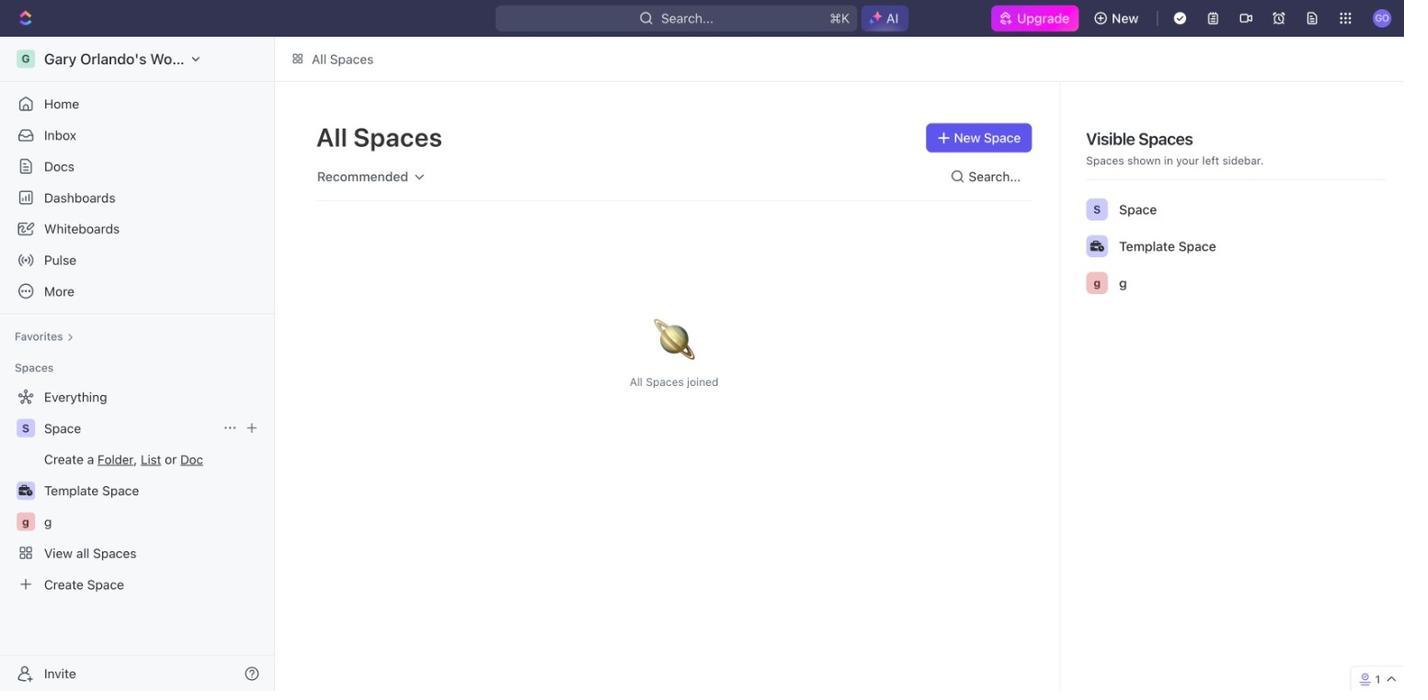 Task type: describe. For each thing, give the bounding box(es) containing it.
1 horizontal spatial g, , element
[[1086, 272, 1108, 294]]

gary orlando's workspace, , element
[[17, 50, 35, 68]]



Task type: vqa. For each thing, say whether or not it's contained in the screenshot.
top Space, , Element
yes



Task type: locate. For each thing, give the bounding box(es) containing it.
0 horizontal spatial business time image
[[19, 485, 33, 496]]

0 horizontal spatial space, , element
[[17, 419, 35, 437]]

g, , element
[[1086, 272, 1108, 294], [17, 513, 35, 531]]

tree inside sidebar navigation
[[7, 382, 267, 599]]

sidebar navigation
[[0, 37, 279, 691]]

1 horizontal spatial business time image
[[1090, 241, 1104, 252]]

tree
[[7, 382, 267, 599]]

space, , element inside sidebar navigation
[[17, 419, 35, 437]]

business time image inside sidebar navigation
[[19, 485, 33, 496]]

business time image
[[1090, 241, 1104, 252], [19, 485, 33, 496]]

0 vertical spatial business time image
[[1090, 241, 1104, 252]]

0 horizontal spatial g, , element
[[17, 513, 35, 531]]

0 vertical spatial space, , element
[[1086, 199, 1108, 221]]

1 horizontal spatial space, , element
[[1086, 199, 1108, 221]]

1 vertical spatial space, , element
[[17, 419, 35, 437]]

1 vertical spatial g, , element
[[17, 513, 35, 531]]

0 vertical spatial g, , element
[[1086, 272, 1108, 294]]

1 vertical spatial business time image
[[19, 485, 33, 496]]

space, , element
[[1086, 199, 1108, 221], [17, 419, 35, 437]]



